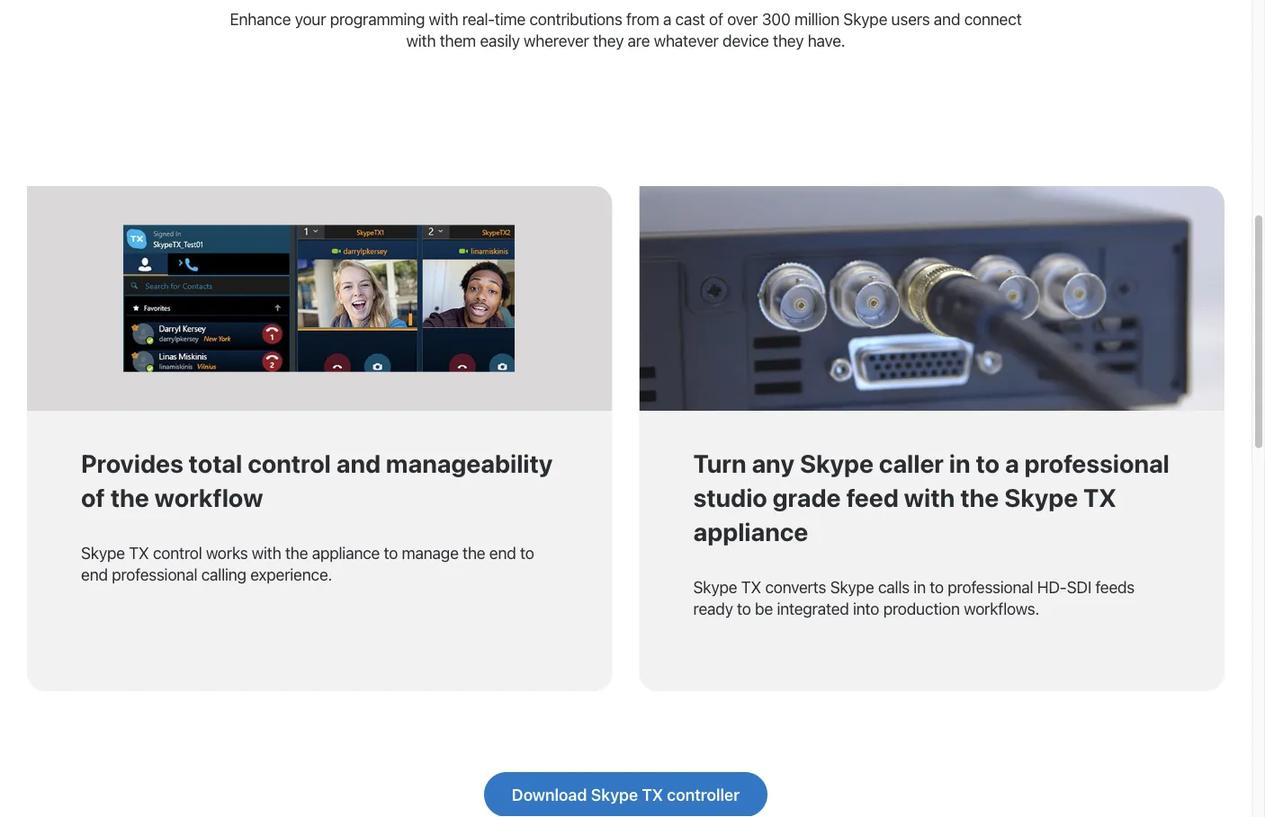 Task type: describe. For each thing, give the bounding box(es) containing it.
with inside turn any skype caller in to a professional studio grade feed with the skype tx appliance
[[904, 483, 955, 513]]

tx inside skype tx control works with the appliance to manage the end to end professional calling experience.
[[129, 543, 149, 563]]

professional for turn any skype caller in to a professional studio grade feed with the skype tx appliance
[[1025, 449, 1170, 479]]

control for and
[[248, 449, 331, 479]]

production
[[883, 599, 960, 619]]

workflows.
[[964, 599, 1039, 619]]

into
[[853, 599, 879, 619]]

whatever
[[654, 31, 719, 50]]

works
[[206, 543, 248, 563]]

workflow
[[154, 483, 263, 513]]

turn any skype caller in to a professional studio grade feed with the skype tx appliance
[[693, 449, 1170, 547]]

skype tx converts skype calls in to professional hd-sdi feeds ready to be integrated into production workflows.
[[693, 578, 1135, 619]]

feeds
[[1095, 578, 1135, 597]]

2 they from the left
[[773, 31, 804, 50]]

professional inside skype tx control works with the appliance to manage the end to end professional calling experience.
[[112, 565, 197, 584]]

control for works
[[153, 543, 202, 563]]

controller
[[667, 786, 740, 805]]

enhance
[[230, 9, 291, 28]]

cast
[[675, 9, 705, 28]]

device
[[723, 31, 769, 50]]

the inside turn any skype caller in to a professional studio grade feed with the skype tx appliance
[[960, 483, 999, 513]]

experience.
[[250, 565, 332, 584]]

feed
[[846, 483, 899, 513]]

skype tx control works with the appliance to manage the end to end professional calling experience.
[[81, 543, 534, 584]]

appliance inside turn any skype caller in to a professional studio grade feed with the skype tx appliance
[[693, 517, 808, 547]]

download skype tx controller link
[[484, 773, 768, 818]]

calling
[[201, 565, 246, 584]]

300
[[762, 9, 791, 28]]

professional for skype tx converts skype calls in to professional hd-sdi feeds ready to be integrated into production workflows.
[[948, 578, 1033, 597]]

to inside turn any skype caller in to a professional studio grade feed with the skype tx appliance
[[976, 449, 1000, 479]]

tx inside turn any skype caller in to a professional studio grade feed with the skype tx appliance
[[1083, 483, 1117, 513]]

manageability
[[386, 449, 553, 479]]

skype inside the enhance your programming with real-time contributions from a cast of over 300 million skype users and connect with them easily wherever they are whatever device they have.
[[843, 9, 887, 28]]

calls
[[878, 578, 910, 597]]

total
[[189, 449, 242, 479]]

with up "them" at the top left of the page
[[429, 9, 458, 28]]

of inside provides total control and manageability of the workflow
[[81, 483, 105, 513]]

1 they from the left
[[593, 31, 624, 50]]

real-
[[462, 9, 495, 28]]

of inside the enhance your programming with real-time contributions from a cast of over 300 million skype users and connect with them easily wherever they are whatever device they have.
[[709, 9, 723, 28]]

enhance your programming with real-time contributions from a cast of over 300 million skype users and connect with them easily wherever they are whatever device they have.
[[230, 9, 1022, 50]]

1 vertical spatial end
[[81, 565, 108, 584]]



Task type: locate. For each thing, give the bounding box(es) containing it.
tx inside "skype tx converts skype calls in to professional hd-sdi feeds ready to be integrated into production workflows."
[[741, 578, 761, 597]]

from
[[626, 9, 659, 28]]

skype
[[843, 9, 887, 28], [800, 449, 874, 479], [1004, 483, 1078, 513], [81, 543, 125, 563], [693, 578, 737, 597], [830, 578, 874, 597], [591, 786, 638, 805]]

them
[[440, 31, 476, 50]]

1 horizontal spatial in
[[949, 449, 971, 479]]

any
[[752, 449, 795, 479]]

your
[[295, 9, 326, 28]]

appliance
[[693, 517, 808, 547], [312, 543, 380, 563]]

control inside provides total control and manageability of the workflow
[[248, 449, 331, 479]]

they left are
[[593, 31, 624, 50]]

integrated
[[777, 599, 849, 619]]

1 horizontal spatial a
[[1005, 449, 1019, 479]]

ready
[[693, 599, 733, 619]]

1 horizontal spatial control
[[248, 449, 331, 479]]

of down provides at bottom
[[81, 483, 105, 513]]

and inside the enhance your programming with real-time contributions from a cast of over 300 million skype users and connect with them easily wherever they are whatever device they have.
[[934, 9, 960, 28]]

programming
[[330, 9, 425, 28]]

professional inside "skype tx converts skype calls in to professional hd-sdi feeds ready to be integrated into production workflows."
[[948, 578, 1033, 597]]

and
[[934, 9, 960, 28], [336, 449, 381, 479]]

with left "them" at the top left of the page
[[406, 31, 436, 50]]

control right total
[[248, 449, 331, 479]]

appliance up experience.
[[312, 543, 380, 563]]

with inside skype tx control works with the appliance to manage the end to end professional calling experience.
[[252, 543, 281, 563]]

0 horizontal spatial control
[[153, 543, 202, 563]]

control left works
[[153, 543, 202, 563]]

skype inside skype tx control works with the appliance to manage the end to end professional calling experience.
[[81, 543, 125, 563]]

download skype tx controller
[[512, 786, 740, 805]]

1 horizontal spatial they
[[773, 31, 804, 50]]

end
[[489, 543, 516, 563], [81, 565, 108, 584]]

they down the 300
[[773, 31, 804, 50]]

easily
[[480, 31, 520, 50]]

1 vertical spatial of
[[81, 483, 105, 513]]

appliance down studio
[[693, 517, 808, 547]]

0 vertical spatial in
[[949, 449, 971, 479]]

professional
[[1025, 449, 1170, 479], [112, 565, 197, 584], [948, 578, 1033, 597]]

in inside "skype tx converts skype calls in to professional hd-sdi feeds ready to be integrated into production workflows."
[[914, 578, 926, 597]]

users
[[891, 9, 930, 28]]

the
[[110, 483, 149, 513], [960, 483, 999, 513], [285, 543, 308, 563], [463, 543, 485, 563]]

with up experience.
[[252, 543, 281, 563]]

0 vertical spatial end
[[489, 543, 516, 563]]

the inside provides total control and manageability of the workflow
[[110, 483, 149, 513]]

1 horizontal spatial of
[[709, 9, 723, 28]]

0 vertical spatial control
[[248, 449, 331, 479]]

over
[[727, 9, 758, 28]]

tx
[[1083, 483, 1117, 513], [129, 543, 149, 563], [741, 578, 761, 597], [642, 786, 663, 805]]

0 horizontal spatial appliance
[[312, 543, 380, 563]]

converts
[[765, 578, 826, 597]]

0 horizontal spatial they
[[593, 31, 624, 50]]

time
[[495, 9, 526, 28]]

wherever
[[524, 31, 589, 50]]

0 horizontal spatial end
[[81, 565, 108, 584]]

provides
[[81, 449, 183, 479]]

and inside provides total control and manageability of the workflow
[[336, 449, 381, 479]]

in inside turn any skype caller in to a professional studio grade feed with the skype tx appliance
[[949, 449, 971, 479]]

manage
[[402, 543, 459, 563]]

0 horizontal spatial and
[[336, 449, 381, 479]]

1 horizontal spatial appliance
[[693, 517, 808, 547]]

download
[[512, 786, 587, 805]]

professional inside turn any skype caller in to a professional studio grade feed with the skype tx appliance
[[1025, 449, 1170, 479]]

to
[[976, 449, 1000, 479], [384, 543, 398, 563], [520, 543, 534, 563], [930, 578, 944, 597], [737, 599, 751, 619]]

a inside the enhance your programming with real-time contributions from a cast of over 300 million skype users and connect with them easily wherever they are whatever device they have.
[[663, 9, 671, 28]]

a
[[663, 9, 671, 28], [1005, 449, 1019, 479]]

caller
[[879, 449, 944, 479]]

1 vertical spatial and
[[336, 449, 381, 479]]

turn
[[693, 449, 746, 479]]

be
[[755, 599, 773, 619]]

0 horizontal spatial a
[[663, 9, 671, 28]]

connect
[[964, 9, 1022, 28]]

a inside turn any skype caller in to a professional studio grade feed with the skype tx appliance
[[1005, 449, 1019, 479]]

0 horizontal spatial in
[[914, 578, 926, 597]]

they
[[593, 31, 624, 50], [773, 31, 804, 50]]

of right cast
[[709, 9, 723, 28]]

in
[[949, 449, 971, 479], [914, 578, 926, 597]]

1 vertical spatial control
[[153, 543, 202, 563]]

million
[[795, 9, 840, 28]]

tx inside the download skype tx controller link
[[642, 786, 663, 805]]

1 vertical spatial in
[[914, 578, 926, 597]]

studio
[[693, 483, 767, 513]]

provides total control and manageability of the workflow
[[81, 449, 553, 513]]

contributions
[[529, 9, 622, 28]]

control
[[248, 449, 331, 479], [153, 543, 202, 563]]

0 horizontal spatial of
[[81, 483, 105, 513]]

1 vertical spatial a
[[1005, 449, 1019, 479]]

hd-
[[1037, 578, 1067, 597]]

are
[[628, 31, 650, 50]]

have.
[[808, 31, 845, 50]]

of
[[709, 9, 723, 28], [81, 483, 105, 513]]

0 vertical spatial a
[[663, 9, 671, 28]]

appliance inside skype tx control works with the appliance to manage the end to end professional calling experience.
[[312, 543, 380, 563]]

grade
[[773, 483, 841, 513]]

control inside skype tx control works with the appliance to manage the end to end professional calling experience.
[[153, 543, 202, 563]]

0 vertical spatial of
[[709, 9, 723, 28]]

with down caller
[[904, 483, 955, 513]]

in right caller
[[949, 449, 971, 479]]

0 vertical spatial and
[[934, 9, 960, 28]]

sdi
[[1067, 578, 1091, 597]]

1 horizontal spatial end
[[489, 543, 516, 563]]

in up production
[[914, 578, 926, 597]]

1 horizontal spatial and
[[934, 9, 960, 28]]

with
[[429, 9, 458, 28], [406, 31, 436, 50], [904, 483, 955, 513], [252, 543, 281, 563]]



Task type: vqa. For each thing, say whether or not it's contained in the screenshot.
the leftmost control
yes



